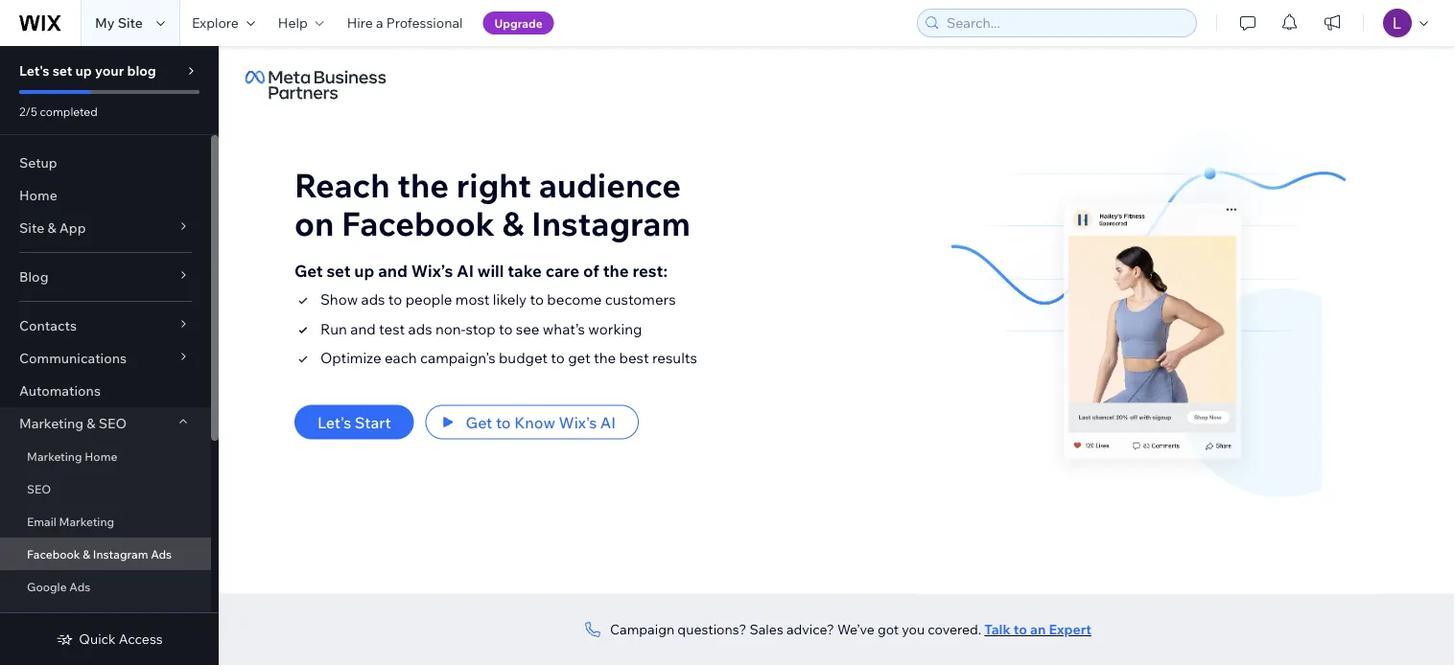 Task type: describe. For each thing, give the bounding box(es) containing it.
instagram inside reach the right audience on facebook & instagram
[[531, 203, 691, 244]]

audience
[[539, 165, 681, 206]]

let's start button
[[294, 405, 414, 440]]

sales
[[750, 621, 784, 638]]

best
[[619, 349, 649, 368]]

of
[[583, 261, 599, 282]]

blog
[[19, 269, 48, 285]]

email
[[27, 515, 57, 529]]

google ads link
[[0, 571, 211, 603]]

optimize each campaign's budget to get the best results
[[320, 349, 697, 368]]

show
[[320, 291, 358, 309]]

Search... field
[[941, 10, 1191, 36]]

2/5
[[19, 104, 37, 118]]

google business profile
[[27, 613, 156, 627]]

talk to an expert link
[[985, 621, 1092, 638]]

communications
[[19, 350, 127, 367]]

0 vertical spatial ai
[[457, 261, 474, 282]]

setup
[[19, 154, 57, 171]]

ai inside button
[[600, 413, 616, 432]]

to inside button
[[496, 413, 511, 432]]

access
[[119, 631, 163, 648]]

let's set up your blog
[[19, 62, 156, 79]]

questions?
[[678, 621, 747, 638]]

profile
[[120, 613, 156, 627]]

you
[[902, 621, 925, 638]]

up for and
[[354, 261, 374, 282]]

get for get to know wix's ai
[[466, 413, 492, 432]]

quick access button
[[56, 631, 163, 649]]

business
[[69, 613, 118, 627]]

facebook & instagram ads
[[27, 547, 172, 562]]

2 vertical spatial the
[[594, 349, 616, 368]]

communications button
[[0, 342, 211, 375]]

instagram inside sidebar element
[[93, 547, 148, 562]]

2/5 completed
[[19, 104, 98, 118]]

marketing for marketing home
[[27, 449, 82, 464]]

1 vertical spatial seo
[[27, 482, 51, 496]]

a
[[376, 14, 383, 31]]

run and test ads non-stop to see what's working
[[320, 320, 642, 338]]

seo link
[[0, 473, 211, 506]]

budget
[[499, 349, 548, 368]]

explore
[[192, 14, 239, 31]]

to right likely
[[530, 291, 544, 309]]

email marketing
[[27, 515, 114, 529]]

right
[[456, 165, 531, 206]]

quick access
[[79, 631, 163, 648]]

people
[[405, 291, 452, 309]]

let's for let's set up your blog
[[19, 62, 49, 79]]

marketing home link
[[0, 440, 211, 473]]

optimize
[[320, 349, 381, 368]]

we've
[[837, 621, 875, 638]]

get set up and wix's ai will take care of the rest:
[[294, 261, 668, 282]]

let's start
[[317, 413, 391, 432]]

get for get set up and wix's ai will take care of the rest:
[[294, 261, 323, 282]]

working
[[588, 320, 642, 338]]

& for app
[[47, 220, 56, 236]]

upgrade button
[[483, 12, 554, 35]]

home link
[[0, 179, 211, 212]]

hire a professional link
[[336, 0, 474, 46]]

test
[[379, 320, 405, 338]]

quick
[[79, 631, 116, 648]]

campaign
[[610, 621, 675, 638]]

automations
[[19, 383, 101, 400]]

hire a professional
[[347, 14, 463, 31]]

my site
[[95, 14, 143, 31]]

take
[[508, 261, 542, 282]]

rest:
[[633, 261, 668, 282]]

to left an
[[1014, 621, 1027, 638]]

sidebar element
[[0, 46, 219, 666]]

0 vertical spatial ads
[[361, 291, 385, 309]]

to left get
[[551, 349, 565, 368]]

1 vertical spatial ads
[[408, 320, 432, 338]]

site inside dropdown button
[[19, 220, 44, 236]]

professional
[[386, 14, 463, 31]]

marketing home
[[27, 449, 117, 464]]

facebook & instagram ads link
[[0, 538, 211, 571]]

will
[[478, 261, 504, 282]]

upgrade
[[495, 16, 543, 30]]

site & app
[[19, 220, 86, 236]]

marketing & seo button
[[0, 408, 211, 440]]

my
[[95, 14, 115, 31]]

care
[[546, 261, 580, 282]]

become
[[547, 291, 602, 309]]

0 vertical spatial and
[[378, 261, 408, 282]]

setup link
[[0, 147, 211, 179]]

marketing inside email marketing link
[[59, 515, 114, 529]]



Task type: vqa. For each thing, say whether or not it's contained in the screenshot.
Social
no



Task type: locate. For each thing, give the bounding box(es) containing it.
0 vertical spatial home
[[19, 187, 57, 204]]

reach
[[294, 165, 390, 206]]

1 horizontal spatial ads
[[408, 320, 432, 338]]

0 vertical spatial seo
[[99, 415, 127, 432]]

1 vertical spatial google
[[27, 613, 67, 627]]

up inside sidebar element
[[75, 62, 92, 79]]

home down marketing & seo popup button at left bottom
[[85, 449, 117, 464]]

0 vertical spatial let's
[[19, 62, 49, 79]]

& down automations "link"
[[87, 415, 96, 432]]

google ads
[[27, 580, 90, 594]]

& for instagram
[[83, 547, 90, 562]]

app
[[59, 220, 86, 236]]

wix's
[[411, 261, 453, 282]]

1 google from the top
[[27, 580, 67, 594]]

each
[[385, 349, 417, 368]]

0 vertical spatial instagram
[[531, 203, 691, 244]]

to up test
[[388, 291, 402, 309]]

email marketing link
[[0, 506, 211, 538]]

ads up google business profile
[[69, 580, 90, 594]]

& inside dropdown button
[[47, 220, 56, 236]]

and left test
[[350, 320, 376, 338]]

0 horizontal spatial home
[[19, 187, 57, 204]]

instagram down email marketing link
[[93, 547, 148, 562]]

and left wix's
[[378, 261, 408, 282]]

show ads to people most likely to become customers
[[320, 291, 676, 309]]

to left know
[[496, 413, 511, 432]]

1 horizontal spatial seo
[[99, 415, 127, 432]]

google inside the google ads link
[[27, 580, 67, 594]]

campaign's
[[420, 349, 496, 368]]

0 horizontal spatial and
[[350, 320, 376, 338]]

ai right wix's
[[600, 413, 616, 432]]

1 horizontal spatial instagram
[[531, 203, 691, 244]]

0 vertical spatial facebook
[[341, 203, 495, 244]]

advice?
[[787, 621, 834, 638]]

0 horizontal spatial ads
[[69, 580, 90, 594]]

google inside google business profile link
[[27, 613, 67, 627]]

got
[[878, 621, 899, 638]]

get up show
[[294, 261, 323, 282]]

0 horizontal spatial get
[[294, 261, 323, 282]]

& up 'take'
[[502, 203, 524, 244]]

campaign questions? sales advice? we've got you covered. talk to an expert
[[610, 621, 1092, 638]]

get
[[568, 349, 591, 368]]

facebook up wix's
[[341, 203, 495, 244]]

marketing down marketing & seo
[[27, 449, 82, 464]]

up left your
[[75, 62, 92, 79]]

blog
[[127, 62, 156, 79]]

let's inside sidebar element
[[19, 62, 49, 79]]

1 horizontal spatial ads
[[151, 547, 172, 562]]

home down setup
[[19, 187, 57, 204]]

1 horizontal spatial ai
[[600, 413, 616, 432]]

0 horizontal spatial instagram
[[93, 547, 148, 562]]

google down google ads
[[27, 613, 67, 627]]

google for google ads
[[27, 580, 67, 594]]

1 vertical spatial marketing
[[27, 449, 82, 464]]

1 vertical spatial site
[[19, 220, 44, 236]]

home
[[19, 187, 57, 204], [85, 449, 117, 464]]

marketing inside marketing & seo popup button
[[19, 415, 84, 432]]

google up google business profile
[[27, 580, 67, 594]]

0 horizontal spatial set
[[52, 62, 72, 79]]

an
[[1030, 621, 1046, 638]]

1 horizontal spatial site
[[118, 14, 143, 31]]

site left app
[[19, 220, 44, 236]]

facebook inside 'facebook & instagram ads' link
[[27, 547, 80, 562]]

1 horizontal spatial up
[[354, 261, 374, 282]]

1 vertical spatial ai
[[600, 413, 616, 432]]

google for google business profile
[[27, 613, 67, 627]]

marketing down automations
[[19, 415, 84, 432]]

1 vertical spatial facebook
[[27, 547, 80, 562]]

instagram up of
[[531, 203, 691, 244]]

0 horizontal spatial ads
[[361, 291, 385, 309]]

marketing for marketing & seo
[[19, 415, 84, 432]]

facebook up google ads
[[27, 547, 80, 562]]

up for your
[[75, 62, 92, 79]]

to
[[388, 291, 402, 309], [530, 291, 544, 309], [499, 320, 513, 338], [551, 349, 565, 368], [496, 413, 511, 432], [1014, 621, 1027, 638]]

help
[[278, 14, 308, 31]]

marketing up facebook & instagram ads
[[59, 515, 114, 529]]

0 vertical spatial marketing
[[19, 415, 84, 432]]

1 horizontal spatial and
[[378, 261, 408, 282]]

1 vertical spatial the
[[603, 261, 629, 282]]

talk
[[985, 621, 1011, 638]]

results
[[652, 349, 697, 368]]

& down email marketing
[[83, 547, 90, 562]]

0 vertical spatial ads
[[151, 547, 172, 562]]

ads
[[361, 291, 385, 309], [408, 320, 432, 338]]

ads right show
[[361, 291, 385, 309]]

expert
[[1049, 621, 1092, 638]]

completed
[[40, 104, 98, 118]]

contacts
[[19, 318, 77, 334]]

ads
[[151, 547, 172, 562], [69, 580, 90, 594]]

google
[[27, 580, 67, 594], [27, 613, 67, 627]]

let's left start on the bottom of the page
[[317, 413, 351, 432]]

covered.
[[928, 621, 982, 638]]

& inside reach the right audience on facebook & instagram
[[502, 203, 524, 244]]

0 horizontal spatial facebook
[[27, 547, 80, 562]]

let's for let's start
[[317, 413, 351, 432]]

let's inside button
[[317, 413, 351, 432]]

1 horizontal spatial get
[[466, 413, 492, 432]]

2 google from the top
[[27, 613, 67, 627]]

set up '2/5 completed'
[[52, 62, 72, 79]]

1 vertical spatial and
[[350, 320, 376, 338]]

blog button
[[0, 261, 211, 294]]

ads right test
[[408, 320, 432, 338]]

seo down automations "link"
[[99, 415, 127, 432]]

home inside 'link'
[[19, 187, 57, 204]]

and
[[378, 261, 408, 282], [350, 320, 376, 338]]

contacts button
[[0, 310, 211, 342]]

non-
[[435, 320, 466, 338]]

1 vertical spatial up
[[354, 261, 374, 282]]

0 horizontal spatial ai
[[457, 261, 474, 282]]

on
[[294, 203, 334, 244]]

the right of
[[603, 261, 629, 282]]

customers
[[605, 291, 676, 309]]

site right "my"
[[118, 14, 143, 31]]

ads down email marketing link
[[151, 547, 172, 562]]

1 vertical spatial home
[[85, 449, 117, 464]]

marketing & seo
[[19, 415, 127, 432]]

0 vertical spatial up
[[75, 62, 92, 79]]

up
[[75, 62, 92, 79], [354, 261, 374, 282]]

0 vertical spatial set
[[52, 62, 72, 79]]

the right get
[[594, 349, 616, 368]]

1 horizontal spatial home
[[85, 449, 117, 464]]

reach the right audience on facebook & instagram
[[294, 165, 691, 244]]

the inside reach the right audience on facebook & instagram
[[397, 165, 449, 206]]

let's
[[19, 62, 49, 79], [317, 413, 351, 432]]

get to know wix's ai button
[[426, 405, 639, 440]]

0 vertical spatial get
[[294, 261, 323, 282]]

0 vertical spatial google
[[27, 580, 67, 594]]

wix's
[[559, 413, 597, 432]]

1 vertical spatial get
[[466, 413, 492, 432]]

likely
[[493, 291, 527, 309]]

get to know wix's ai
[[466, 413, 616, 432]]

1 vertical spatial let's
[[317, 413, 351, 432]]

run
[[320, 320, 347, 338]]

0 horizontal spatial up
[[75, 62, 92, 79]]

2 vertical spatial marketing
[[59, 515, 114, 529]]

set up show
[[327, 261, 351, 282]]

start
[[355, 413, 391, 432]]

see
[[516, 320, 540, 338]]

site & app button
[[0, 212, 211, 245]]

& left app
[[47, 220, 56, 236]]

hire
[[347, 14, 373, 31]]

0 vertical spatial site
[[118, 14, 143, 31]]

seo
[[99, 415, 127, 432], [27, 482, 51, 496]]

help button
[[267, 0, 336, 46]]

1 horizontal spatial set
[[327, 261, 351, 282]]

marketing
[[19, 415, 84, 432], [27, 449, 82, 464], [59, 515, 114, 529]]

the left right
[[397, 165, 449, 206]]

automations link
[[0, 375, 211, 408]]

&
[[502, 203, 524, 244], [47, 220, 56, 236], [87, 415, 96, 432], [83, 547, 90, 562]]

& inside popup button
[[87, 415, 96, 432]]

set for get
[[327, 261, 351, 282]]

up up show
[[354, 261, 374, 282]]

your
[[95, 62, 124, 79]]

set
[[52, 62, 72, 79], [327, 261, 351, 282]]

1 vertical spatial instagram
[[93, 547, 148, 562]]

know
[[514, 413, 555, 432]]

what's
[[543, 320, 585, 338]]

facebook inside reach the right audience on facebook & instagram
[[341, 203, 495, 244]]

get left know
[[466, 413, 492, 432]]

to left see
[[499, 320, 513, 338]]

& for seo
[[87, 415, 96, 432]]

most
[[456, 291, 490, 309]]

set for let's
[[52, 62, 72, 79]]

1 horizontal spatial facebook
[[341, 203, 495, 244]]

let's up "2/5" on the left top
[[19, 62, 49, 79]]

0 vertical spatial the
[[397, 165, 449, 206]]

0 horizontal spatial seo
[[27, 482, 51, 496]]

get
[[294, 261, 323, 282], [466, 413, 492, 432]]

ai left will
[[457, 261, 474, 282]]

get inside get to know wix's ai button
[[466, 413, 492, 432]]

seo inside marketing & seo popup button
[[99, 415, 127, 432]]

seo up "email"
[[27, 482, 51, 496]]

set inside sidebar element
[[52, 62, 72, 79]]

1 horizontal spatial let's
[[317, 413, 351, 432]]

0 horizontal spatial let's
[[19, 62, 49, 79]]

1 vertical spatial set
[[327, 261, 351, 282]]

1 vertical spatial ads
[[69, 580, 90, 594]]

google business profile link
[[0, 603, 211, 636]]

0 horizontal spatial site
[[19, 220, 44, 236]]



